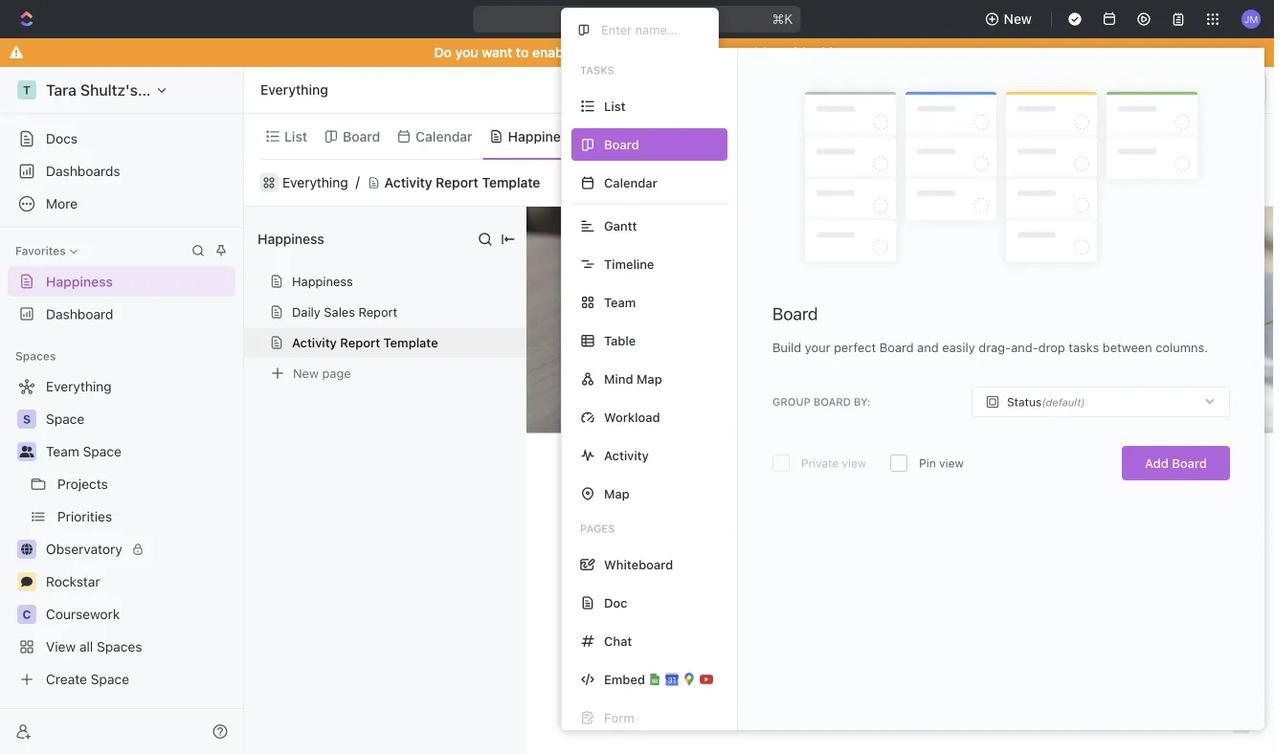 Task type: describe. For each thing, give the bounding box(es) containing it.
view
[[624, 128, 655, 144]]

an activity report template is a document that is used by a person or a company to list the outcomes of their projects, and other activities over a given period of time.
[[630, 628, 1181, 692]]

do
[[434, 45, 452, 60]]

pin view
[[920, 457, 964, 470]]

pin
[[920, 457, 936, 470]]

their
[[857, 651, 888, 669]]

view for private view
[[842, 457, 867, 470]]

0 vertical spatial activity report template
[[385, 175, 541, 191]]

dashboard
[[46, 306, 113, 322]]

view button
[[599, 114, 661, 159]]

spaces
[[15, 350, 56, 363]]

Enter name... field
[[600, 22, 703, 38]]

new page
[[293, 366, 351, 381]]

activity down calendar link
[[385, 175, 432, 191]]

search...
[[622, 11, 676, 27]]

report down daily sales report at left top
[[340, 336, 380, 350]]

(default)
[[1042, 397, 1086, 409]]

do you want to enable browser notifications? enable hide this
[[434, 45, 840, 60]]

view button
[[599, 123, 661, 150]]

report inside an activity report template is a document that is used by a person or a company to list the outcomes of their projects, and other activities over a given period of time.
[[708, 628, 755, 646]]

dashboard link
[[8, 299, 236, 329]]

new for new page
[[293, 366, 319, 381]]

document
[[854, 628, 925, 646]]

projects,
[[893, 651, 953, 669]]

pages
[[580, 523, 615, 535]]

0 vertical spatial and
[[918, 341, 939, 355]]

team for team space
[[46, 444, 79, 460]]

build
[[773, 341, 802, 355]]

other
[[987, 651, 1024, 669]]

team space link
[[46, 437, 232, 467]]

0 vertical spatial everything link
[[256, 79, 333, 102]]

drag-
[[979, 341, 1012, 355]]

report right sales
[[359, 305, 398, 319]]

and-
[[1012, 341, 1039, 355]]

private view
[[802, 457, 867, 470]]

dashboards link
[[8, 156, 236, 187]]

1 horizontal spatial calendar
[[604, 176, 658, 190]]

task
[[1175, 130, 1200, 143]]

sales
[[324, 305, 355, 319]]

list
[[716, 651, 736, 669]]

your
[[805, 341, 831, 355]]

0 horizontal spatial happiness link
[[8, 266, 236, 297]]

everything for the top everything link
[[261, 82, 328, 98]]

0 horizontal spatial of
[[679, 674, 693, 692]]

1 horizontal spatial list
[[604, 99, 626, 113]]

a right by
[[1034, 628, 1042, 646]]

an
[[630, 628, 649, 646]]

drop
[[1039, 341, 1066, 355]]

new button
[[978, 4, 1044, 34]]

status
[[1008, 396, 1042, 409]]

add for add task
[[1149, 130, 1171, 143]]

1 horizontal spatial of
[[839, 651, 853, 669]]

activities
[[1028, 651, 1090, 669]]

updated:
[[680, 573, 737, 588]]

user group image
[[20, 446, 34, 458]]

and inside an activity report template is a document that is used by a person or a company to list the outcomes of their projects, and other activities over a given period of time.
[[957, 651, 983, 669]]

doc
[[604, 596, 628, 611]]

last updated: today at 9:44
[[650, 573, 829, 588]]

daily sales report
[[292, 305, 398, 319]]

the
[[740, 651, 762, 669]]

want
[[482, 45, 513, 60]]

2 is from the left
[[960, 628, 971, 646]]

favorites
[[15, 244, 66, 258]]

favorites button
[[8, 239, 85, 262]]

mind map
[[604, 372, 663, 386]]

by
[[1013, 628, 1030, 646]]

board
[[814, 396, 851, 409]]

to inside an activity report template is a document that is used by a person or a company to list the outcomes of their projects, and other activities over a given period of time.
[[698, 651, 712, 669]]

everything for bottom everything link
[[283, 175, 348, 191]]

private
[[802, 457, 839, 470]]

team for team
[[604, 295, 636, 310]]

group
[[773, 396, 811, 409]]

build your perfect board and easily drag-and-drop tasks between columns.
[[773, 341, 1209, 355]]

2 vertical spatial activity report template
[[584, 505, 1020, 550]]

that
[[929, 628, 956, 646]]

status (default)
[[1008, 396, 1086, 409]]

you
[[456, 45, 478, 60]]

add comment
[[605, 481, 692, 497]]

activity down add comment
[[584, 505, 720, 550]]

share
[[1065, 175, 1102, 191]]

1 vertical spatial activity report template
[[292, 336, 438, 350]]

0 horizontal spatial map
[[604, 487, 630, 501]]

workload
[[604, 410, 661, 425]]

time.
[[697, 674, 731, 692]]



Task type: locate. For each thing, give the bounding box(es) containing it.
calendar
[[416, 128, 473, 144], [604, 176, 658, 190]]

page
[[322, 366, 351, 381]]

add inside add task button
[[1149, 130, 1171, 143]]

1 vertical spatial new
[[293, 366, 319, 381]]

of left their
[[839, 651, 853, 669]]

outcomes
[[766, 651, 835, 669]]

happiness inside sidebar navigation
[[46, 274, 113, 290]]

mind
[[604, 372, 634, 386]]

happiness link up dashboard link
[[8, 266, 236, 297]]

add board
[[1146, 457, 1208, 471]]

view for pin view
[[940, 457, 964, 470]]

given
[[1140, 651, 1177, 669]]

0 horizontal spatial new
[[293, 366, 319, 381]]

0 horizontal spatial view
[[842, 457, 867, 470]]

activity inside an activity report template is a document that is used by a person or a company to list the outcomes of their projects, and other activities over a given period of time.
[[653, 628, 704, 646]]

is
[[827, 628, 838, 646], [960, 628, 971, 646]]

team
[[604, 295, 636, 310], [46, 444, 79, 460]]

tasks
[[1069, 341, 1100, 355]]

new
[[1004, 11, 1032, 27], [293, 366, 319, 381]]

view right pin
[[940, 457, 964, 470]]

1 vertical spatial team
[[46, 444, 79, 460]]

0 vertical spatial calendar
[[416, 128, 473, 144]]

is right the that
[[960, 628, 971, 646]]

1 vertical spatial happiness link
[[8, 266, 236, 297]]

1 vertical spatial map
[[604, 487, 630, 501]]

1 is from the left
[[827, 628, 838, 646]]

everything link down list link
[[283, 175, 348, 191]]

team up table
[[604, 295, 636, 310]]

daily
[[292, 305, 321, 319]]

0 vertical spatial new
[[1004, 11, 1032, 27]]

to
[[516, 45, 529, 60], [698, 651, 712, 669]]

9:44
[[799, 573, 829, 588]]

list left the board link
[[284, 128, 307, 144]]

team inside sidebar navigation
[[46, 444, 79, 460]]

a
[[842, 628, 850, 646], [1034, 628, 1042, 646], [1116, 628, 1125, 646], [1128, 651, 1136, 669]]

and down the used
[[957, 651, 983, 669]]

or
[[1098, 628, 1112, 646]]

template
[[482, 175, 541, 191], [384, 336, 438, 350], [857, 505, 1020, 550], [759, 628, 823, 646]]

customize button
[[1031, 123, 1129, 150]]

list
[[604, 99, 626, 113], [284, 128, 307, 144]]

activity report template down daily sales report at left top
[[292, 336, 438, 350]]

report down calendar link
[[436, 175, 479, 191]]

used
[[975, 628, 1009, 646]]

template inside an activity report template is a document that is used by a person or a company to list the outcomes of their projects, and other activities over a given period of time.
[[759, 628, 823, 646]]

form
[[604, 711, 635, 726]]

perfect
[[834, 341, 877, 355]]

0 vertical spatial map
[[637, 372, 663, 386]]

add task
[[1149, 130, 1200, 143]]

comment
[[634, 481, 692, 497]]

chat
[[604, 635, 632, 649]]

0 horizontal spatial list
[[284, 128, 307, 144]]

docs
[[46, 131, 78, 147]]

gantt
[[604, 219, 637, 233]]

0 vertical spatial everything
[[261, 82, 328, 98]]

map
[[637, 372, 663, 386], [604, 487, 630, 501]]

view
[[842, 457, 867, 470], [940, 457, 964, 470]]

activity up new page
[[292, 336, 337, 350]]

everything up list link
[[261, 82, 328, 98]]

0 vertical spatial of
[[839, 651, 853, 669]]

2 view from the left
[[940, 457, 964, 470]]

view right private
[[842, 457, 867, 470]]

1 vertical spatial calendar
[[604, 176, 658, 190]]

0 vertical spatial to
[[516, 45, 529, 60]]

calendar up gantt
[[604, 176, 658, 190]]

1 view from the left
[[842, 457, 867, 470]]

add for add board
[[1146, 457, 1169, 471]]

a right or
[[1116, 628, 1125, 646]]

report
[[436, 175, 479, 191], [359, 305, 398, 319], [340, 336, 380, 350], [728, 505, 849, 550], [708, 628, 755, 646]]

calendar link
[[412, 123, 473, 150]]

list up view dropdown button
[[604, 99, 626, 113]]

this
[[817, 45, 840, 60]]

activity up "company"
[[653, 628, 704, 646]]

customize
[[1056, 128, 1124, 144]]

team right user group icon
[[46, 444, 79, 460]]

everything down list link
[[283, 175, 348, 191]]

happiness
[[508, 128, 575, 144], [258, 231, 324, 247], [46, 274, 113, 290], [292, 274, 353, 289]]

over
[[1094, 651, 1124, 669]]

0 vertical spatial happiness link
[[504, 123, 575, 150]]

1 horizontal spatial to
[[698, 651, 712, 669]]

columns.
[[1156, 341, 1209, 355]]

0 horizontal spatial and
[[918, 341, 939, 355]]

1 vertical spatial everything link
[[283, 175, 348, 191]]

sidebar navigation
[[0, 67, 244, 755]]

0 horizontal spatial to
[[516, 45, 529, 60]]

today
[[742, 573, 780, 588]]

and left easily
[[918, 341, 939, 355]]

0 vertical spatial list
[[604, 99, 626, 113]]

is up outcomes
[[827, 628, 838, 646]]

1 vertical spatial and
[[957, 651, 983, 669]]

new for new
[[1004, 11, 1032, 27]]

timeline
[[604, 257, 655, 272]]

board
[[343, 128, 380, 144], [773, 304, 818, 324], [880, 341, 914, 355], [1173, 457, 1208, 471]]

1 vertical spatial everything
[[283, 175, 348, 191]]

add for add comment
[[605, 481, 630, 497]]

1 horizontal spatial view
[[940, 457, 964, 470]]

by:
[[854, 396, 871, 409]]

1 vertical spatial add
[[1146, 457, 1169, 471]]

0 horizontal spatial team
[[46, 444, 79, 460]]

new inside new button
[[1004, 11, 1032, 27]]

1 horizontal spatial and
[[957, 651, 983, 669]]

0 horizontal spatial calendar
[[416, 128, 473, 144]]

activity report template
[[385, 175, 541, 191], [292, 336, 438, 350], [584, 505, 1020, 550]]

1 vertical spatial to
[[698, 651, 712, 669]]

add task button
[[1142, 125, 1208, 148]]

whiteboard
[[604, 558, 674, 572]]

to right the want
[[516, 45, 529, 60]]

map up pages
[[604, 487, 630, 501]]

0 horizontal spatial is
[[827, 628, 838, 646]]

happiness link
[[504, 123, 575, 150], [8, 266, 236, 297]]

activity report template up 9:44
[[584, 505, 1020, 550]]

1 horizontal spatial happiness link
[[504, 123, 575, 150]]

to left list
[[698, 651, 712, 669]]

of
[[839, 651, 853, 669], [679, 674, 693, 692]]

report up at
[[728, 505, 849, 550]]

📌
[[601, 627, 619, 647]]

1 vertical spatial list
[[284, 128, 307, 144]]

1 horizontal spatial is
[[960, 628, 971, 646]]

enable
[[533, 45, 575, 60]]

team space
[[46, 444, 122, 460]]

1 horizontal spatial new
[[1004, 11, 1032, 27]]

list link
[[281, 123, 307, 150]]

everything link
[[256, 79, 333, 102], [283, 175, 348, 191]]

person
[[1046, 628, 1094, 646]]

report up list
[[708, 628, 755, 646]]

⌘k
[[773, 11, 793, 27]]

a right over
[[1128, 651, 1136, 669]]

between
[[1103, 341, 1153, 355]]

enable
[[732, 45, 775, 60]]

0 vertical spatial add
[[1149, 130, 1171, 143]]

activity down workload
[[604, 449, 649, 463]]

hide
[[784, 45, 814, 60]]

docs link
[[8, 124, 236, 154]]

group board by:
[[773, 396, 871, 409]]

calendar down do
[[416, 128, 473, 144]]

embed
[[604, 673, 646, 687]]

easily
[[943, 341, 976, 355]]

notifications?
[[633, 45, 719, 60]]

dashboards
[[46, 163, 120, 179]]

last
[[650, 573, 676, 588]]

a left document
[[842, 628, 850, 646]]

activity report template down calendar link
[[385, 175, 541, 191]]

company
[[630, 651, 694, 669]]

browser
[[578, 45, 630, 60]]

period
[[630, 674, 675, 692]]

calendar inside calendar link
[[416, 128, 473, 144]]

1 vertical spatial of
[[679, 674, 693, 692]]

of left time.
[[679, 674, 693, 692]]

space
[[83, 444, 122, 460]]

everything link up list link
[[256, 79, 333, 102]]

1 horizontal spatial map
[[637, 372, 663, 386]]

map right mind
[[637, 372, 663, 386]]

happiness link down enable
[[504, 123, 575, 150]]

0 vertical spatial team
[[604, 295, 636, 310]]

table
[[604, 334, 636, 348]]

1 horizontal spatial team
[[604, 295, 636, 310]]

tasks
[[580, 64, 615, 77]]

2 vertical spatial add
[[605, 481, 630, 497]]

everything
[[261, 82, 328, 98], [283, 175, 348, 191]]



Task type: vqa. For each thing, say whether or not it's contained in the screenshot.
ALERT
no



